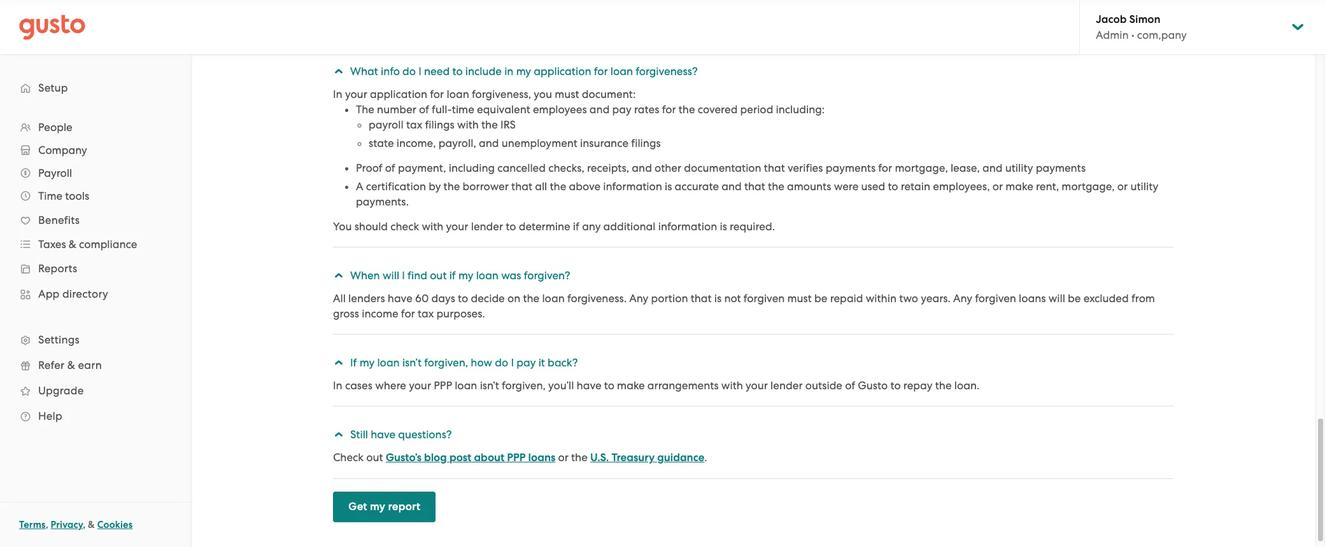 Task type: describe. For each thing, give the bounding box(es) containing it.
1 horizontal spatial lender
[[771, 380, 803, 392]]

upgrade
[[38, 385, 84, 398]]

to inside tab
[[453, 65, 463, 78]]

setup
[[38, 82, 68, 94]]

company button
[[13, 139, 178, 162]]

.
[[705, 452, 708, 464]]

jacob simon admin • com,pany
[[1096, 13, 1187, 41]]

for inside all lenders have 60 days to decide on the loan forgiveness. any portion that is not forgiven must be repaid within two years. any forgiven loans will be excluded from gross income for tax purposes.
[[401, 308, 415, 320]]

forgiven, inside if my loan isn't forgiven, how do i pay it back? tab
[[424, 357, 468, 369]]

taxes
[[38, 238, 66, 251]]

report
[[388, 501, 421, 514]]

from
[[1132, 292, 1156, 305]]

still have questions?
[[350, 429, 452, 441]]

people button
[[13, 116, 178, 139]]

your up when will i find out if my loan was forgiven?
[[446, 220, 469, 233]]

document:
[[582, 88, 636, 101]]

that down cancelled
[[512, 180, 533, 193]]

0 horizontal spatial i
[[402, 269, 405, 282]]

refer
[[38, 359, 65, 372]]

for inside tab
[[594, 65, 608, 78]]

if my loan isn't forgiven, how do i pay it back? tab
[[331, 348, 1174, 378]]

that inside all lenders have 60 days to decide on the loan forgiveness. any portion that is not forgiven must be repaid within two years. any forgiven loans will be excluded from gross income for tax purposes.
[[691, 292, 712, 305]]

1 , from the left
[[46, 520, 48, 531]]

my up decide
[[459, 269, 474, 282]]

terms link
[[19, 520, 46, 531]]

when
[[350, 269, 380, 282]]

1 any from the left
[[630, 292, 649, 305]]

2 vertical spatial &
[[88, 520, 95, 531]]

1 horizontal spatial if
[[573, 220, 580, 233]]

should
[[355, 220, 388, 233]]

compliance
[[79, 238, 137, 251]]

payroll button
[[13, 162, 178, 185]]

lenders
[[349, 292, 385, 305]]

arrow right image for what info do i need to include in my application for loan forgiveness?
[[331, 66, 346, 77]]

1 vertical spatial filings
[[631, 137, 661, 150]]

& for compliance
[[69, 238, 76, 251]]

was
[[501, 269, 521, 282]]

will inside tab
[[383, 269, 399, 282]]

list containing people
[[0, 116, 190, 429]]

0 horizontal spatial ppp
[[434, 380, 452, 392]]

the inside all lenders have 60 days to decide on the loan forgiveness. any portion that is not forgiven must be repaid within two years. any forgiven loans will be excluded from gross income for tax purposes.
[[523, 292, 540, 305]]

1 horizontal spatial or
[[993, 180, 1003, 193]]

within
[[866, 292, 897, 305]]

loan up decide
[[476, 269, 499, 282]]

is inside all lenders have 60 days to decide on the loan forgiveness. any portion that is not forgiven must be repaid within two years. any forgiven loans will be excluded from gross income for tax purposes.
[[715, 292, 722, 305]]

all lenders have 60 days to decide on the loan forgiveness. any portion that is not forgiven must be repaid within two years. any forgiven loans will be excluded from gross income for tax purposes.
[[333, 292, 1156, 320]]

loan up where
[[377, 357, 400, 369]]

my right in
[[516, 65, 531, 78]]

isn't inside tab
[[403, 357, 422, 369]]

get
[[348, 501, 367, 514]]

refer & earn
[[38, 359, 102, 372]]

in for in your application for loan forgiveness, you must document:
[[333, 88, 343, 101]]

loan up document:
[[611, 65, 633, 78]]

what
[[350, 65, 378, 78]]

the number of full-time equivalent employees and pay rates for the covered period including: payroll tax filings with the irs state income, payroll, and unemployment insurance filings
[[356, 103, 825, 150]]

1 vertical spatial make
[[617, 380, 645, 392]]

1 vertical spatial is
[[720, 220, 727, 233]]

loan down if my loan isn't forgiven, how do i pay it back?
[[455, 380, 477, 392]]

the inside 'check out gusto's blog post about ppp loans or the u.s. treasury guidance .'
[[571, 452, 588, 464]]

and up including
[[479, 137, 499, 150]]

to left repay
[[891, 380, 901, 392]]

post
[[450, 452, 472, 465]]

earn
[[78, 359, 102, 372]]

arrangements
[[648, 380, 719, 392]]

check
[[333, 452, 364, 464]]

& for earn
[[67, 359, 75, 372]]

tax inside the number of full-time equivalent employees and pay rates for the covered period including: payroll tax filings with the irs state income, payroll, and unemployment insurance filings
[[406, 118, 422, 131]]

taxes & compliance button
[[13, 233, 178, 256]]

decide
[[471, 292, 505, 305]]

in your application for loan forgiveness, you must document:
[[333, 88, 636, 101]]

for inside proof of payment, including cancelled checks, receipts, and other documentation that verifies payments for mortgage, lease, and utility payments a certification by the borrower that all the above information is accurate and that the amounts were used to retain employees, or make rent, mortgage, or utility payments.
[[879, 162, 893, 175]]

app
[[38, 288, 60, 301]]

0 vertical spatial filings
[[425, 118, 455, 131]]

1 horizontal spatial isn't
[[480, 380, 499, 392]]

u.s. treasury guidance link
[[591, 452, 705, 465]]

borrower
[[463, 180, 509, 193]]

company
[[38, 144, 87, 157]]

2 horizontal spatial i
[[511, 357, 514, 369]]

proof of payment, including cancelled checks, receipts, and other documentation that verifies payments for mortgage, lease, and utility payments a certification by the borrower that all the above information is accurate and that the amounts were used to retain employees, or make rent, mortgage, or utility payments.
[[356, 162, 1159, 208]]

it
[[539, 357, 545, 369]]

your right where
[[409, 380, 431, 392]]

full-
[[432, 103, 452, 116]]

loan up time at top left
[[447, 88, 469, 101]]

period
[[741, 103, 774, 116]]

1 vertical spatial loans
[[528, 452, 556, 465]]

what info do i need to include in my application for loan forgiveness? tab
[[331, 56, 1174, 87]]

u.s.
[[591, 452, 609, 465]]

rent,
[[1036, 180, 1060, 193]]

directory
[[62, 288, 108, 301]]

if inside when will i find out if my loan was forgiven? tab
[[450, 269, 456, 282]]

repay
[[904, 380, 933, 392]]

to right you'll
[[604, 380, 615, 392]]

1 vertical spatial utility
[[1131, 180, 1159, 193]]

cancelled
[[498, 162, 546, 175]]

proof
[[356, 162, 383, 175]]

include
[[466, 65, 502, 78]]

in
[[505, 65, 514, 78]]

com,pany
[[1138, 29, 1187, 41]]

for inside the number of full-time equivalent employees and pay rates for the covered period including: payroll tax filings with the irs state income, payroll, and unemployment insurance filings
[[662, 103, 676, 116]]

of inside proof of payment, including cancelled checks, receipts, and other documentation that verifies payments for mortgage, lease, and utility payments a certification by the borrower that all the above information is accurate and that the amounts were used to retain employees, or make rent, mortgage, or utility payments.
[[385, 162, 395, 175]]

out inside tab
[[430, 269, 447, 282]]

loan.
[[955, 380, 980, 392]]

above
[[569, 180, 601, 193]]

1 horizontal spatial forgiven,
[[502, 380, 546, 392]]

determine
[[519, 220, 571, 233]]

my right if
[[360, 357, 375, 369]]

1 vertical spatial ppp
[[507, 452, 526, 465]]

your up the "the" at the top left of page
[[345, 88, 367, 101]]

the left loan.
[[936, 380, 952, 392]]

the left irs at the left
[[482, 118, 498, 131]]

accurate
[[675, 180, 719, 193]]

terms
[[19, 520, 46, 531]]

checks,
[[549, 162, 585, 175]]

simon
[[1130, 13, 1161, 26]]

the right by
[[444, 180, 460, 193]]

the left covered
[[679, 103, 695, 116]]

app directory
[[38, 288, 108, 301]]

state
[[369, 137, 394, 150]]

if
[[350, 357, 357, 369]]

receipts,
[[587, 162, 630, 175]]

retain
[[901, 180, 931, 193]]

information inside proof of payment, including cancelled checks, receipts, and other documentation that verifies payments for mortgage, lease, and utility payments a certification by the borrower that all the above information is accurate and that the amounts were used to retain employees, or make rent, mortgage, or utility payments.
[[603, 180, 662, 193]]

the
[[356, 103, 375, 116]]

including:
[[776, 103, 825, 116]]

1 forgiven from the left
[[744, 292, 785, 305]]

employees
[[533, 103, 587, 116]]

1 vertical spatial information
[[659, 220, 717, 233]]

and right 'lease,'
[[983, 162, 1003, 175]]

what info do i need to include in my application for loan forgiveness?
[[350, 65, 698, 78]]

make inside proof of payment, including cancelled checks, receipts, and other documentation that verifies payments for mortgage, lease, and utility payments a certification by the borrower that all the above information is accurate and that the amounts were used to retain employees, or make rent, mortgage, or utility payments.
[[1006, 180, 1034, 193]]

all
[[333, 292, 346, 305]]

still have questions? tab
[[331, 420, 1174, 450]]

gross
[[333, 308, 359, 320]]

amounts
[[787, 180, 832, 193]]

loans inside all lenders have 60 days to decide on the loan forgiveness. any portion that is not forgiven must be repaid within two years. any forgiven loans will be excluded from gross income for tax purposes.
[[1019, 292, 1046, 305]]

to left determine
[[506, 220, 516, 233]]

gusto's blog post about ppp loans link
[[386, 452, 556, 465]]

•
[[1132, 29, 1135, 41]]

used
[[862, 180, 886, 193]]

payroll,
[[439, 137, 476, 150]]

will inside all lenders have 60 days to decide on the loan forgiveness. any portion that is not forgiven must be repaid within two years. any forgiven loans will be excluded from gross income for tax purposes.
[[1049, 292, 1066, 305]]

2 horizontal spatial of
[[845, 380, 856, 392]]

terms , privacy , & cookies
[[19, 520, 133, 531]]



Task type: vqa. For each thing, say whether or not it's contained in the screenshot.
OUTSIDE on the bottom of the page
yes



Task type: locate. For each thing, give the bounding box(es) containing it.
cookies
[[97, 520, 133, 531]]

have inside all lenders have 60 days to decide on the loan forgiveness. any portion that is not forgiven must be repaid within two years. any forgiven loans will be excluded from gross income for tax purposes.
[[388, 292, 413, 305]]

1 horizontal spatial mortgage,
[[1062, 180, 1115, 193]]

pay left it
[[517, 357, 536, 369]]

isn't up where
[[403, 357, 422, 369]]

0 horizontal spatial payments
[[826, 162, 876, 175]]

is inside proof of payment, including cancelled checks, receipts, and other documentation that verifies payments for mortgage, lease, and utility payments a certification by the borrower that all the above information is accurate and that the amounts were used to retain employees, or make rent, mortgage, or utility payments.
[[665, 180, 672, 193]]

outside
[[806, 380, 843, 392]]

privacy
[[51, 520, 83, 531]]

excluded
[[1084, 292, 1129, 305]]

i left find on the left
[[402, 269, 405, 282]]

1 arrow right image from the top
[[331, 66, 346, 77]]

0 horizontal spatial with
[[422, 220, 444, 233]]

tools
[[65, 190, 89, 203]]

0 vertical spatial lender
[[471, 220, 503, 233]]

gusto
[[858, 380, 888, 392]]

1 horizontal spatial do
[[495, 357, 509, 369]]

arrow right image inside what info do i need to include in my application for loan forgiveness? tab
[[331, 66, 346, 77]]

forgiveness,
[[472, 88, 531, 101]]

that left not
[[691, 292, 712, 305]]

be left repaid
[[815, 292, 828, 305]]

ppp down if my loan isn't forgiven, how do i pay it back?
[[434, 380, 452, 392]]

0 horizontal spatial mortgage,
[[895, 162, 948, 175]]

be
[[815, 292, 828, 305], [1068, 292, 1081, 305]]

pay for and
[[613, 103, 632, 116]]

0 horizontal spatial forgiven
[[744, 292, 785, 305]]

for right rates
[[662, 103, 676, 116]]

tax inside all lenders have 60 days to decide on the loan forgiveness. any portion that is not forgiven must be repaid within two years. any forgiven loans will be excluded from gross income for tax purposes.
[[418, 308, 434, 320]]

,
[[46, 520, 48, 531], [83, 520, 86, 531]]

will left excluded
[[1049, 292, 1066, 305]]

1 vertical spatial in
[[333, 380, 343, 392]]

a
[[356, 180, 363, 193]]

mortgage, up 'retain'
[[895, 162, 948, 175]]

make left rent,
[[1006, 180, 1034, 193]]

loan down 'forgiven?'
[[542, 292, 565, 305]]

information down receipts, on the left top of page
[[603, 180, 662, 193]]

cookies button
[[97, 518, 133, 533]]

arrow right image inside when will i find out if my loan was forgiven? tab
[[331, 270, 346, 281]]

your down if my loan isn't forgiven, how do i pay it back? tab
[[746, 380, 768, 392]]

people
[[38, 121, 72, 134]]

0 horizontal spatial lender
[[471, 220, 503, 233]]

, left the privacy
[[46, 520, 48, 531]]

by
[[429, 180, 441, 193]]

how
[[471, 357, 493, 369]]

1 horizontal spatial ,
[[83, 520, 86, 531]]

help
[[38, 410, 62, 423]]

with down if my loan isn't forgiven, how do i pay it back? tab
[[722, 380, 743, 392]]

2 horizontal spatial or
[[1118, 180, 1128, 193]]

documentation
[[684, 162, 762, 175]]

1 vertical spatial mortgage,
[[1062, 180, 1115, 193]]

& left cookies button
[[88, 520, 95, 531]]

0 horizontal spatial isn't
[[403, 357, 422, 369]]

to right used
[[888, 180, 899, 193]]

0 horizontal spatial do
[[403, 65, 416, 78]]

1 vertical spatial will
[[1049, 292, 1066, 305]]

benefits link
[[13, 209, 178, 232]]

out
[[430, 269, 447, 282], [366, 452, 383, 464]]

income,
[[397, 137, 436, 150]]

i left it
[[511, 357, 514, 369]]

will right when at the left
[[383, 269, 399, 282]]

that
[[764, 162, 785, 175], [512, 180, 533, 193], [745, 180, 766, 193], [691, 292, 712, 305]]

is left not
[[715, 292, 722, 305]]

filings up other
[[631, 137, 661, 150]]

isn't
[[403, 357, 422, 369], [480, 380, 499, 392]]

forgiven
[[744, 292, 785, 305], [976, 292, 1017, 305]]

app directory link
[[13, 283, 178, 306]]

for up document:
[[594, 65, 608, 78]]

2 horizontal spatial with
[[722, 380, 743, 392]]

0 vertical spatial out
[[430, 269, 447, 282]]

equivalent
[[477, 103, 531, 116]]

arrow right image left the what
[[331, 66, 346, 77]]

arrow right image up 'all'
[[331, 270, 346, 281]]

of inside the number of full-time equivalent employees and pay rates for the covered period including: payroll tax filings with the irs state income, payroll, and unemployment insurance filings
[[419, 103, 429, 116]]

list for the number of full-time equivalent employees and pay rates for the covered period including:
[[356, 117, 1174, 151]]

1 vertical spatial out
[[366, 452, 383, 464]]

1 horizontal spatial with
[[457, 118, 479, 131]]

arrow right image
[[331, 66, 346, 77], [331, 270, 346, 281], [331, 358, 346, 369]]

1 horizontal spatial be
[[1068, 292, 1081, 305]]

filings
[[425, 118, 455, 131], [631, 137, 661, 150]]

0 vertical spatial will
[[383, 269, 399, 282]]

payroll
[[38, 167, 72, 180]]

i left need
[[419, 65, 422, 78]]

still
[[350, 429, 368, 441]]

arrow right image for when will i find out if my loan was forgiven?
[[331, 270, 346, 281]]

1 in from the top
[[333, 88, 343, 101]]

time tools
[[38, 190, 89, 203]]

0 vertical spatial &
[[69, 238, 76, 251]]

1 payments from the left
[[826, 162, 876, 175]]

1 vertical spatial pay
[[517, 357, 536, 369]]

0 horizontal spatial pay
[[517, 357, 536, 369]]

list containing payroll tax filings with the irs
[[356, 117, 1174, 151]]

1 horizontal spatial must
[[788, 292, 812, 305]]

pay inside the number of full-time equivalent employees and pay rates for the covered period including: payroll tax filings with the irs state income, payroll, and unemployment insurance filings
[[613, 103, 632, 116]]

0 horizontal spatial out
[[366, 452, 383, 464]]

0 horizontal spatial forgiven,
[[424, 357, 468, 369]]

time tools button
[[13, 185, 178, 208]]

get my report
[[348, 501, 421, 514]]

you
[[534, 88, 552, 101]]

forgiven right years.
[[976, 292, 1017, 305]]

list containing the number of full-time equivalent employees and pay rates for the covered period including:
[[343, 102, 1174, 210]]

do right how at the bottom of page
[[495, 357, 509, 369]]

that down documentation
[[745, 180, 766, 193]]

payments
[[826, 162, 876, 175], [1036, 162, 1086, 175]]

guidance
[[658, 452, 705, 465]]

lender left outside
[[771, 380, 803, 392]]

in cases where your ppp loan isn't forgiven, you'll have to make arrangements with your lender outside of gusto to repay the loan.
[[333, 380, 980, 392]]

forgiven down when will i find out if my loan was forgiven? tab
[[744, 292, 785, 305]]

2 forgiven from the left
[[976, 292, 1017, 305]]

out right check
[[366, 452, 383, 464]]

must up employees
[[555, 88, 579, 101]]

arrow right image inside if my loan isn't forgiven, how do i pay it back? tab
[[331, 358, 346, 369]]

for
[[594, 65, 608, 78], [430, 88, 444, 101], [662, 103, 676, 116], [879, 162, 893, 175], [401, 308, 415, 320]]

0 horizontal spatial utility
[[1006, 162, 1034, 175]]

1 horizontal spatial payments
[[1036, 162, 1086, 175]]

2 vertical spatial of
[[845, 380, 856, 392]]

filings down full-
[[425, 118, 455, 131]]

&
[[69, 238, 76, 251], [67, 359, 75, 372], [88, 520, 95, 531]]

2 arrow right image from the top
[[331, 270, 346, 281]]

make
[[1006, 180, 1034, 193], [617, 380, 645, 392]]

refer & earn link
[[13, 354, 178, 377]]

0 horizontal spatial loans
[[528, 452, 556, 465]]

0 vertical spatial tax
[[406, 118, 422, 131]]

1 horizontal spatial any
[[954, 292, 973, 305]]

if left any on the left of the page
[[573, 220, 580, 233]]

to inside all lenders have 60 days to decide on the loan forgiveness. any portion that is not forgiven must be repaid within two years. any forgiven loans will be excluded from gross income for tax purposes.
[[458, 292, 468, 305]]

1 horizontal spatial make
[[1006, 180, 1034, 193]]

out right find on the left
[[430, 269, 447, 282]]

1 horizontal spatial i
[[419, 65, 422, 78]]

0 vertical spatial isn't
[[403, 357, 422, 369]]

0 horizontal spatial if
[[450, 269, 456, 282]]

check
[[391, 220, 419, 233]]

2 vertical spatial is
[[715, 292, 722, 305]]

ppp right about on the left bottom
[[507, 452, 526, 465]]

including
[[449, 162, 495, 175]]

any right years.
[[954, 292, 973, 305]]

0 vertical spatial in
[[333, 88, 343, 101]]

reports link
[[13, 257, 178, 280]]

or inside 'check out gusto's blog post about ppp loans or the u.s. treasury guidance .'
[[558, 452, 569, 464]]

1 vertical spatial i
[[402, 269, 405, 282]]

you'll
[[549, 380, 574, 392]]

tax up income, at the left of the page
[[406, 118, 422, 131]]

0 vertical spatial make
[[1006, 180, 1034, 193]]

pay down document:
[[613, 103, 632, 116]]

0 horizontal spatial ,
[[46, 520, 48, 531]]

0 vertical spatial of
[[419, 103, 429, 116]]

check out gusto's blog post about ppp loans or the u.s. treasury guidance .
[[333, 452, 708, 465]]

reports
[[38, 262, 77, 275]]

lease,
[[951, 162, 980, 175]]

forgiven, down it
[[502, 380, 546, 392]]

of left gusto
[[845, 380, 856, 392]]

2 vertical spatial arrow right image
[[331, 358, 346, 369]]

if up days
[[450, 269, 456, 282]]

& inside dropdown button
[[69, 238, 76, 251]]

1 horizontal spatial filings
[[631, 137, 661, 150]]

1 horizontal spatial loans
[[1019, 292, 1046, 305]]

1 vertical spatial have
[[577, 380, 602, 392]]

application up you
[[534, 65, 591, 78]]

list inside list
[[356, 117, 1174, 151]]

0 horizontal spatial must
[[555, 88, 579, 101]]

must left repaid
[[788, 292, 812, 305]]

in
[[333, 88, 343, 101], [333, 380, 343, 392]]

you should check with your lender to determine if any additional information is required.
[[333, 220, 775, 233]]

2 vertical spatial with
[[722, 380, 743, 392]]

1 vertical spatial isn't
[[480, 380, 499, 392]]

time
[[38, 190, 62, 203]]

have inside tab
[[371, 429, 396, 441]]

with right check on the top left of page
[[422, 220, 444, 233]]

1 vertical spatial lender
[[771, 380, 803, 392]]

any left portion
[[630, 292, 649, 305]]

when will i find out if my loan was forgiven? tab
[[331, 261, 1174, 291]]

, left cookies button
[[83, 520, 86, 531]]

the right "on"
[[523, 292, 540, 305]]

3 arrow right image from the top
[[331, 358, 346, 369]]

tax
[[406, 118, 422, 131], [418, 308, 434, 320]]

1 vertical spatial application
[[370, 88, 428, 101]]

out inside 'check out gusto's blog post about ppp loans or the u.s. treasury guidance .'
[[366, 452, 383, 464]]

1 vertical spatial &
[[67, 359, 75, 372]]

arrow right image for if my loan isn't forgiven, how do i pay it back?
[[331, 358, 346, 369]]

the left u.s.
[[571, 452, 588, 464]]

certification
[[366, 180, 426, 193]]

settings
[[38, 334, 80, 347]]

arrow right image
[[331, 430, 346, 441]]

0 vertical spatial is
[[665, 180, 672, 193]]

with inside the number of full-time equivalent employees and pay rates for the covered period including: payroll tax filings with the irs state income, payroll, and unemployment insurance filings
[[457, 118, 479, 131]]

0 horizontal spatial or
[[558, 452, 569, 464]]

not
[[725, 292, 741, 305]]

questions?
[[398, 429, 452, 441]]

2 be from the left
[[1068, 292, 1081, 305]]

of
[[419, 103, 429, 116], [385, 162, 395, 175], [845, 380, 856, 392]]

to inside proof of payment, including cancelled checks, receipts, and other documentation that verifies payments for mortgage, lease, and utility payments a certification by the borrower that all the above information is accurate and that the amounts were used to retain employees, or make rent, mortgage, or utility payments.
[[888, 180, 899, 193]]

if my loan isn't forgiven, how do i pay it back?
[[350, 357, 578, 369]]

1 vertical spatial of
[[385, 162, 395, 175]]

lender down borrower at left
[[471, 220, 503, 233]]

payments up rent,
[[1036, 162, 1086, 175]]

1 horizontal spatial of
[[419, 103, 429, 116]]

of up certification
[[385, 162, 395, 175]]

0 vertical spatial do
[[403, 65, 416, 78]]

& left earn in the bottom of the page
[[67, 359, 75, 372]]

insurance
[[580, 137, 629, 150]]

for up used
[[879, 162, 893, 175]]

pay inside tab
[[517, 357, 536, 369]]

0 horizontal spatial will
[[383, 269, 399, 282]]

1 horizontal spatial utility
[[1131, 180, 1159, 193]]

2 in from the top
[[333, 380, 343, 392]]

benefits
[[38, 214, 80, 227]]

info
[[381, 65, 400, 78]]

irs
[[501, 118, 516, 131]]

1 vertical spatial tax
[[418, 308, 434, 320]]

about
[[474, 452, 505, 465]]

1 horizontal spatial ppp
[[507, 452, 526, 465]]

when will i find out if my loan was forgiven?
[[350, 269, 570, 282]]

my right get
[[370, 501, 386, 514]]

0 vertical spatial information
[[603, 180, 662, 193]]

have right you'll
[[577, 380, 602, 392]]

0 vertical spatial loans
[[1019, 292, 1046, 305]]

application up number
[[370, 88, 428, 101]]

do
[[403, 65, 416, 78], [495, 357, 509, 369]]

that left verifies
[[764, 162, 785, 175]]

list for in your application for loan forgiveness, you must document:
[[343, 102, 1174, 210]]

application inside tab
[[534, 65, 591, 78]]

tax down 60
[[418, 308, 434, 320]]

repaid
[[830, 292, 864, 305]]

0 vertical spatial mortgage,
[[895, 162, 948, 175]]

the right all
[[550, 180, 567, 193]]

the left the amounts
[[768, 180, 785, 193]]

2 any from the left
[[954, 292, 973, 305]]

make left 'arrangements'
[[617, 380, 645, 392]]

0 vertical spatial i
[[419, 65, 422, 78]]

0 horizontal spatial any
[[630, 292, 649, 305]]

and down documentation
[[722, 180, 742, 193]]

60
[[415, 292, 429, 305]]

2 , from the left
[[83, 520, 86, 531]]

is down other
[[665, 180, 672, 193]]

0 vertical spatial utility
[[1006, 162, 1034, 175]]

must inside all lenders have 60 days to decide on the loan forgiveness. any portion that is not forgiven must be repaid within two years. any forgiven loans will be excluded from gross income for tax purposes.
[[788, 292, 812, 305]]

0 horizontal spatial make
[[617, 380, 645, 392]]

1 be from the left
[[815, 292, 828, 305]]

for up full-
[[430, 88, 444, 101]]

pay for i
[[517, 357, 536, 369]]

back?
[[548, 357, 578, 369]]

1 vertical spatial if
[[450, 269, 456, 282]]

0 horizontal spatial filings
[[425, 118, 455, 131]]

have right still
[[371, 429, 396, 441]]

were
[[834, 180, 859, 193]]

any
[[582, 220, 601, 233]]

list
[[343, 102, 1174, 210], [0, 116, 190, 429], [356, 117, 1174, 151]]

1 horizontal spatial will
[[1049, 292, 1066, 305]]

forgiven, left how at the bottom of page
[[424, 357, 468, 369]]

with down time at top left
[[457, 118, 479, 131]]

& right taxes
[[69, 238, 76, 251]]

1 horizontal spatial pay
[[613, 103, 632, 116]]

0 horizontal spatial application
[[370, 88, 428, 101]]

1 horizontal spatial out
[[430, 269, 447, 282]]

upgrade link
[[13, 380, 178, 403]]

isn't down how at the bottom of page
[[480, 380, 499, 392]]

cases
[[345, 380, 373, 392]]

loan inside all lenders have 60 days to decide on the loan forgiveness. any portion that is not forgiven must be repaid within two years. any forgiven loans will be excluded from gross income for tax purposes.
[[542, 292, 565, 305]]

in for in cases where your ppp loan isn't forgiven, you'll have to make arrangements with your lender outside of gusto to repay the loan.
[[333, 380, 343, 392]]

gusto navigation element
[[0, 55, 190, 450]]

payments up were
[[826, 162, 876, 175]]

and left other
[[632, 162, 652, 175]]

for right income
[[401, 308, 415, 320]]

is
[[665, 180, 672, 193], [720, 220, 727, 233], [715, 292, 722, 305]]

1 horizontal spatial application
[[534, 65, 591, 78]]

be left excluded
[[1068, 292, 1081, 305]]

0 vertical spatial have
[[388, 292, 413, 305]]

0 horizontal spatial be
[[815, 292, 828, 305]]

0 vertical spatial with
[[457, 118, 479, 131]]

0 horizontal spatial of
[[385, 162, 395, 175]]

have left 60
[[388, 292, 413, 305]]

is left required.
[[720, 220, 727, 233]]

home image
[[19, 14, 85, 40]]

and down document:
[[590, 103, 610, 116]]

need
[[424, 65, 450, 78]]

information
[[603, 180, 662, 193], [659, 220, 717, 233]]

mortgage, right rent,
[[1062, 180, 1115, 193]]

of left full-
[[419, 103, 429, 116]]

payment,
[[398, 162, 446, 175]]

lender
[[471, 220, 503, 233], [771, 380, 803, 392]]

arrow right image left if
[[331, 358, 346, 369]]

do right 'info'
[[403, 65, 416, 78]]

0 vertical spatial arrow right image
[[331, 66, 346, 77]]

0 vertical spatial pay
[[613, 103, 632, 116]]

settings link
[[13, 329, 178, 352]]

information down accurate
[[659, 220, 717, 233]]

to up purposes.
[[458, 292, 468, 305]]

2 payments from the left
[[1036, 162, 1086, 175]]

1 vertical spatial arrow right image
[[331, 270, 346, 281]]

0 vertical spatial application
[[534, 65, 591, 78]]

my
[[516, 65, 531, 78], [459, 269, 474, 282], [360, 357, 375, 369], [370, 501, 386, 514]]

gusto's
[[386, 452, 422, 465]]

1 vertical spatial forgiven,
[[502, 380, 546, 392]]



